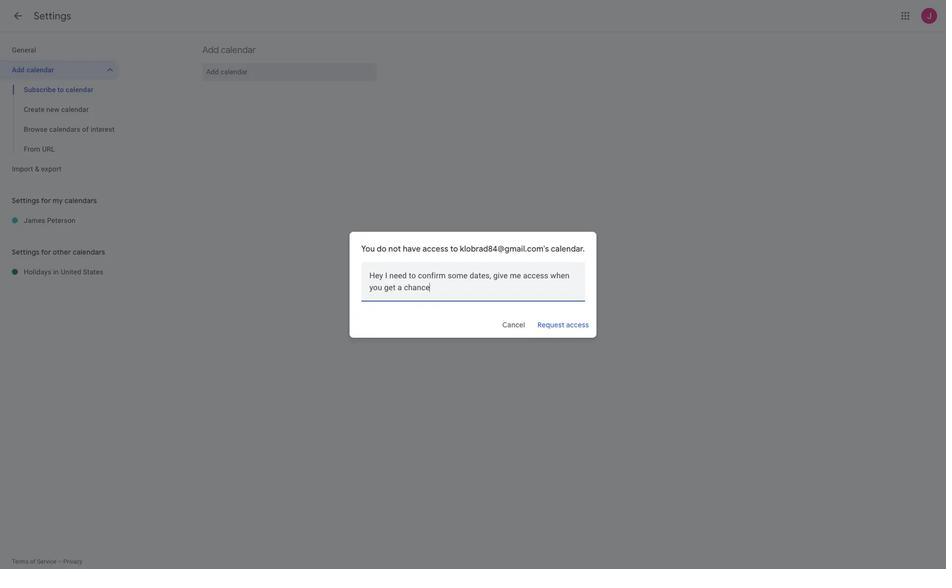 Task type: describe. For each thing, give the bounding box(es) containing it.
&
[[35, 165, 39, 173]]

you do not have access to klobrad84@gmail.com's calendar.
[[361, 244, 585, 254]]

for for my
[[41, 196, 51, 205]]

privacy
[[63, 559, 82, 566]]

james peterson tree item
[[0, 211, 119, 231]]

not
[[388, 244, 401, 254]]

have
[[403, 244, 421, 254]]

calendar inside tree item
[[26, 66, 54, 74]]

other
[[53, 248, 71, 257]]

states
[[83, 268, 103, 276]]

calendar.
[[551, 244, 585, 254]]

0 horizontal spatial of
[[30, 559, 36, 566]]

to
[[450, 244, 458, 254]]

create new calendar
[[24, 106, 89, 114]]

terms of service – privacy
[[12, 559, 82, 566]]

for for other
[[41, 248, 51, 257]]

Add a message to request access. text field
[[361, 270, 585, 294]]

cancel
[[502, 321, 525, 329]]

settings for settings
[[34, 10, 71, 22]]

terms
[[12, 559, 29, 566]]

do
[[377, 244, 387, 254]]

settings heading
[[34, 10, 71, 22]]

service
[[37, 559, 56, 566]]

–
[[58, 559, 62, 566]]

you
[[361, 244, 375, 254]]

calendars inside group
[[49, 125, 80, 133]]

tree containing general
[[0, 40, 119, 179]]

0 vertical spatial calendar
[[221, 45, 256, 56]]

privacy link
[[63, 559, 82, 566]]

holidays in united states tree item
[[0, 262, 119, 282]]

group containing create new calendar
[[0, 80, 119, 159]]

0 vertical spatial access
[[423, 244, 448, 254]]

james
[[24, 217, 45, 225]]

holidays in united states
[[24, 268, 103, 276]]

calendars for my
[[65, 196, 97, 205]]

request access button
[[533, 313, 593, 337]]

settings for my calendars
[[12, 196, 97, 205]]

request
[[537, 321, 564, 329]]

united
[[61, 268, 81, 276]]

you do not have access to klobrad84@gmail.com's calendar. dialog
[[349, 232, 597, 338]]



Task type: vqa. For each thing, say whether or not it's contained in the screenshot.
You do not have access to klobrad84@gmail.com's calendar.
yes



Task type: locate. For each thing, give the bounding box(es) containing it.
add
[[202, 45, 219, 56], [12, 66, 25, 74]]

settings for settings for other calendars
[[12, 248, 40, 257]]

2 vertical spatial calendars
[[73, 248, 105, 257]]

1 horizontal spatial of
[[82, 125, 89, 133]]

add calendar tree item
[[0, 60, 119, 80]]

0 horizontal spatial access
[[423, 244, 448, 254]]

access
[[423, 244, 448, 254], [566, 321, 589, 329]]

holidays
[[24, 268, 51, 276]]

0 horizontal spatial add calendar
[[12, 66, 54, 74]]

0 horizontal spatial add
[[12, 66, 25, 74]]

add inside add calendar tree item
[[12, 66, 25, 74]]

james peterson
[[24, 217, 76, 225]]

from
[[24, 145, 40, 153]]

add calendar inside tree item
[[12, 66, 54, 74]]

0 vertical spatial add calendar
[[202, 45, 256, 56]]

1 vertical spatial add
[[12, 66, 25, 74]]

0 vertical spatial of
[[82, 125, 89, 133]]

access right the request
[[566, 321, 589, 329]]

from url
[[24, 145, 55, 153]]

group
[[0, 80, 119, 159]]

interest
[[91, 125, 115, 133]]

1 vertical spatial calendar
[[26, 66, 54, 74]]

2 for from the top
[[41, 248, 51, 257]]

export
[[41, 165, 62, 173]]

calendars for other
[[73, 248, 105, 257]]

of inside group
[[82, 125, 89, 133]]

import
[[12, 165, 33, 173]]

browse
[[24, 125, 47, 133]]

for
[[41, 196, 51, 205], [41, 248, 51, 257]]

my
[[53, 196, 63, 205]]

1 horizontal spatial add
[[202, 45, 219, 56]]

2 horizontal spatial calendar
[[221, 45, 256, 56]]

0 horizontal spatial calendar
[[26, 66, 54, 74]]

terms of service link
[[12, 559, 56, 566]]

settings for other calendars
[[12, 248, 105, 257]]

1 vertical spatial settings
[[12, 196, 40, 205]]

1 vertical spatial add calendar
[[12, 66, 54, 74]]

settings up holidays
[[12, 248, 40, 257]]

import & export
[[12, 165, 62, 173]]

general
[[12, 46, 36, 54]]

of left interest
[[82, 125, 89, 133]]

calendar inside group
[[61, 106, 89, 114]]

1 horizontal spatial calendar
[[61, 106, 89, 114]]

request access
[[537, 321, 589, 329]]

url
[[42, 145, 55, 153]]

1 vertical spatial of
[[30, 559, 36, 566]]

settings up james on the left of the page
[[12, 196, 40, 205]]

cancel button
[[498, 313, 529, 337]]

peterson
[[47, 217, 76, 225]]

create
[[24, 106, 45, 114]]

1 vertical spatial access
[[566, 321, 589, 329]]

access inside button
[[566, 321, 589, 329]]

2 vertical spatial settings
[[12, 248, 40, 257]]

new
[[46, 106, 59, 114]]

0 vertical spatial for
[[41, 196, 51, 205]]

tree item
[[0, 80, 119, 100]]

calendars up "states"
[[73, 248, 105, 257]]

for left other
[[41, 248, 51, 257]]

calendars down create new calendar
[[49, 125, 80, 133]]

settings for settings for my calendars
[[12, 196, 40, 205]]

settings right go back image
[[34, 10, 71, 22]]

calendar
[[221, 45, 256, 56], [26, 66, 54, 74], [61, 106, 89, 114]]

access left to
[[423, 244, 448, 254]]

go back image
[[12, 10, 24, 22]]

of
[[82, 125, 89, 133], [30, 559, 36, 566]]

1 for from the top
[[41, 196, 51, 205]]

tree
[[0, 40, 119, 179]]

browse calendars of interest
[[24, 125, 115, 133]]

settings
[[34, 10, 71, 22], [12, 196, 40, 205], [12, 248, 40, 257]]

holidays in united states link
[[24, 262, 119, 282]]

1 vertical spatial for
[[41, 248, 51, 257]]

1 horizontal spatial access
[[566, 321, 589, 329]]

1 horizontal spatial add calendar
[[202, 45, 256, 56]]

0 vertical spatial settings
[[34, 10, 71, 22]]

1 vertical spatial calendars
[[65, 196, 97, 205]]

klobrad84@gmail.com's
[[460, 244, 549, 254]]

calendars
[[49, 125, 80, 133], [65, 196, 97, 205], [73, 248, 105, 257]]

2 vertical spatial calendar
[[61, 106, 89, 114]]

of right "terms"
[[30, 559, 36, 566]]

for left my
[[41, 196, 51, 205]]

in
[[53, 268, 59, 276]]

calendars right my
[[65, 196, 97, 205]]

0 vertical spatial add
[[202, 45, 219, 56]]

0 vertical spatial calendars
[[49, 125, 80, 133]]

add calendar
[[202, 45, 256, 56], [12, 66, 54, 74]]



